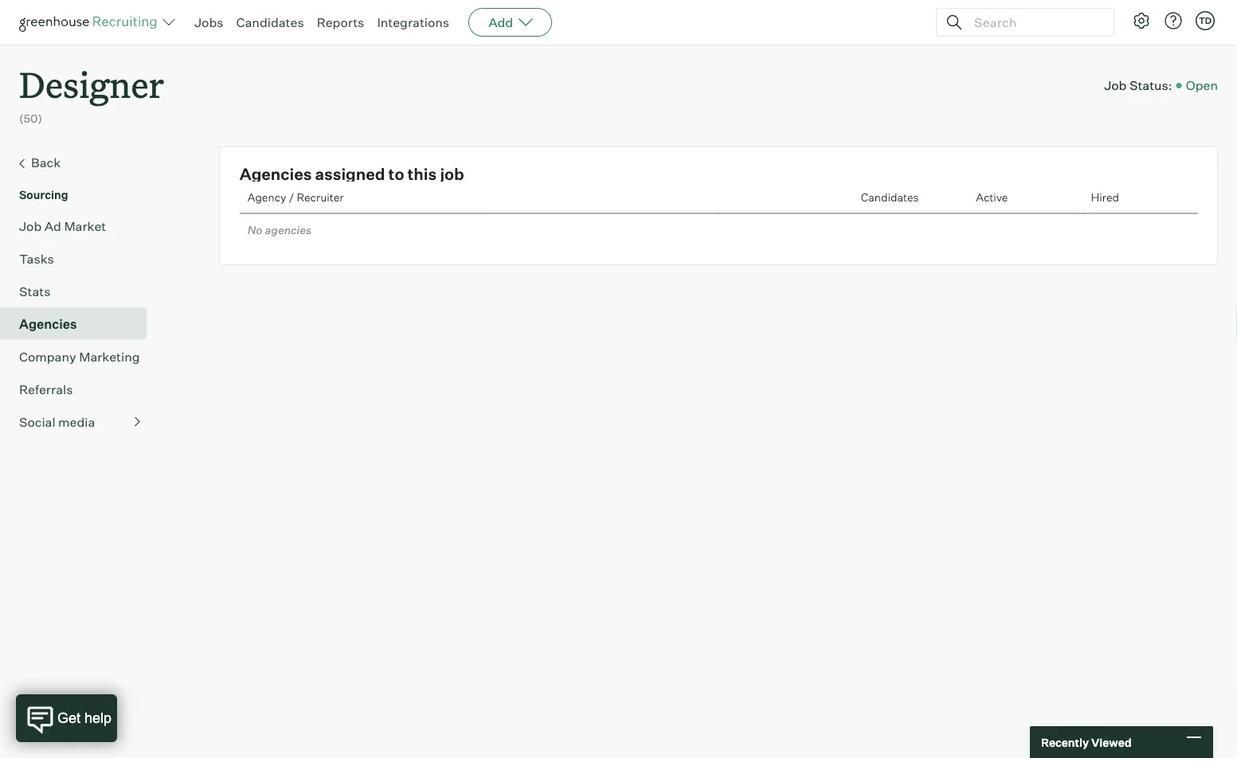 Task type: describe. For each thing, give the bounding box(es) containing it.
job ad market link
[[19, 216, 140, 236]]

active
[[976, 191, 1008, 205]]

ad
[[44, 218, 61, 234]]

add button
[[469, 8, 552, 37]]

candidates link
[[236, 14, 304, 30]]

configure image
[[1132, 11, 1151, 30]]

jobs link
[[194, 14, 223, 30]]

social media
[[19, 414, 95, 430]]

tasks
[[19, 251, 54, 267]]

reports link
[[317, 14, 364, 30]]

agencies
[[265, 223, 312, 237]]

market
[[64, 218, 106, 234]]

td button
[[1196, 11, 1215, 30]]

recently viewed
[[1041, 736, 1132, 750]]

1 vertical spatial candidates
[[861, 191, 919, 205]]

td button
[[1193, 8, 1218, 33]]

job for job status:
[[1104, 77, 1127, 93]]

(50)
[[19, 112, 42, 126]]

job for job ad market
[[19, 218, 42, 234]]

agencies for agencies
[[19, 316, 77, 332]]

td
[[1199, 15, 1212, 26]]

to
[[388, 164, 404, 184]]

integrations link
[[377, 14, 449, 30]]

assigned
[[315, 164, 385, 184]]

marketing
[[79, 349, 140, 365]]

status:
[[1130, 77, 1173, 93]]

tasks link
[[19, 249, 140, 268]]

referrals
[[19, 381, 73, 397]]

this
[[408, 164, 437, 184]]

Search text field
[[970, 11, 1099, 34]]

media
[[58, 414, 95, 430]]

recruiter
[[297, 191, 344, 205]]

integrations
[[377, 14, 449, 30]]

referrals link
[[19, 380, 140, 399]]

add
[[489, 14, 513, 30]]

designer link
[[19, 45, 164, 111]]



Task type: locate. For each thing, give the bounding box(es) containing it.
designer (50)
[[19, 61, 164, 126]]

candidates
[[236, 14, 304, 30], [861, 191, 919, 205]]

designer
[[19, 61, 164, 108]]

hired
[[1091, 191, 1119, 205]]

0 vertical spatial candidates
[[236, 14, 304, 30]]

job status:
[[1104, 77, 1173, 93]]

/
[[289, 191, 294, 205]]

agencies up agency
[[240, 164, 312, 184]]

agency / recruiter
[[248, 191, 344, 205]]

greenhouse recruiting image
[[19, 13, 163, 32]]

job
[[440, 164, 464, 184]]

social
[[19, 414, 55, 430]]

0 vertical spatial job
[[1104, 77, 1127, 93]]

1 horizontal spatial candidates
[[861, 191, 919, 205]]

job ad market
[[19, 218, 106, 234]]

social media link
[[19, 412, 140, 432]]

agencies link
[[19, 314, 140, 334]]

0 vertical spatial agencies
[[240, 164, 312, 184]]

job inside 'link'
[[19, 218, 42, 234]]

job left status:
[[1104, 77, 1127, 93]]

0 horizontal spatial job
[[19, 218, 42, 234]]

agencies inside agencies "link"
[[19, 316, 77, 332]]

company marketing link
[[19, 347, 140, 366]]

sourcing
[[19, 188, 68, 202]]

no agencies
[[248, 223, 312, 237]]

1 horizontal spatial job
[[1104, 77, 1127, 93]]

back
[[31, 154, 61, 170]]

agencies for agencies assigned to this job
[[240, 164, 312, 184]]

0 horizontal spatial agencies
[[19, 316, 77, 332]]

agency
[[248, 191, 286, 205]]

jobs
[[194, 14, 223, 30]]

0 horizontal spatial candidates
[[236, 14, 304, 30]]

stats link
[[19, 282, 140, 301]]

1 vertical spatial job
[[19, 218, 42, 234]]

no
[[248, 223, 263, 237]]

agencies assigned to this job
[[240, 164, 464, 184]]

agencies
[[240, 164, 312, 184], [19, 316, 77, 332]]

1 horizontal spatial agencies
[[240, 164, 312, 184]]

company marketing
[[19, 349, 140, 365]]

job left ad
[[19, 218, 42, 234]]

open
[[1186, 77, 1218, 93]]

reports
[[317, 14, 364, 30]]

agencies up company
[[19, 316, 77, 332]]

company
[[19, 349, 76, 365]]

viewed
[[1091, 736, 1132, 750]]

stats
[[19, 283, 51, 299]]

back link
[[19, 153, 140, 173]]

1 vertical spatial agencies
[[19, 316, 77, 332]]

recently
[[1041, 736, 1089, 750]]

job
[[1104, 77, 1127, 93], [19, 218, 42, 234]]



Task type: vqa. For each thing, say whether or not it's contained in the screenshot.
removing
no



